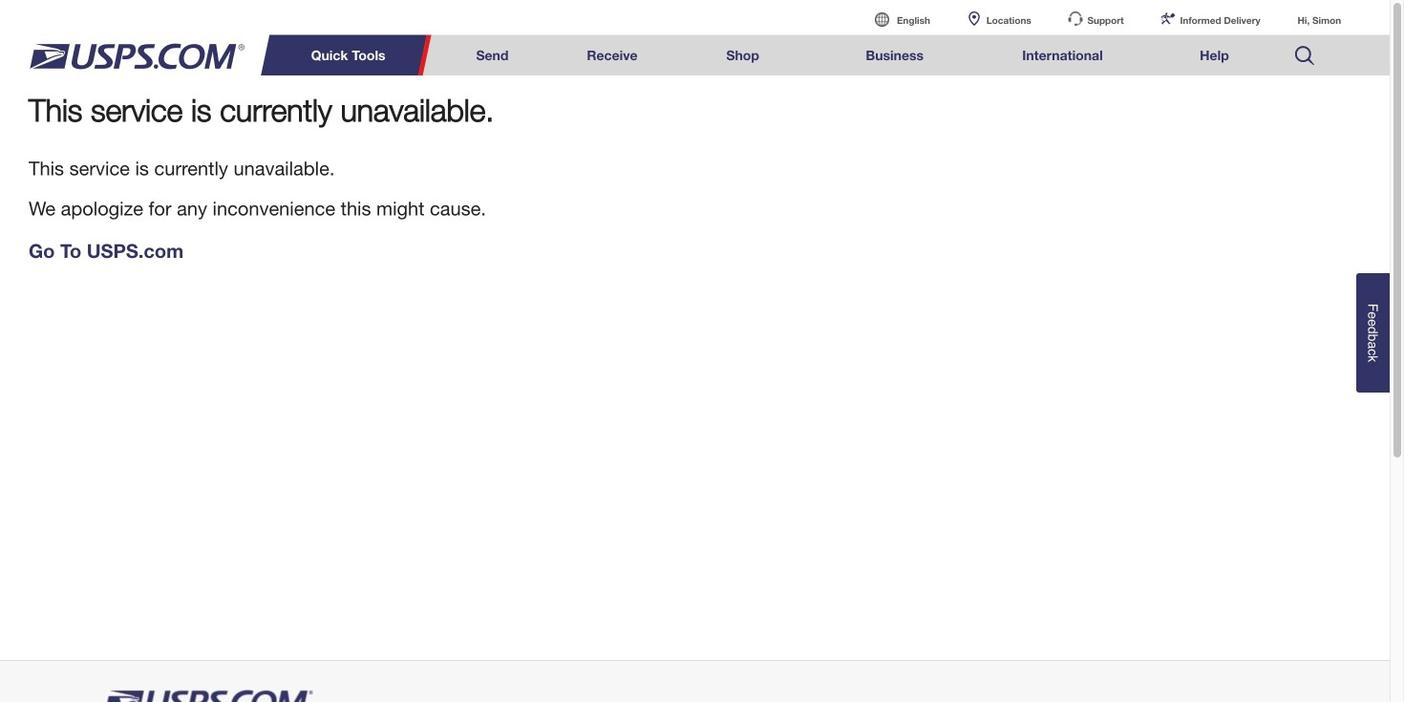 Task type: describe. For each thing, give the bounding box(es) containing it.
image of usps.com logo. image
[[29, 43, 245, 69]]



Task type: locate. For each thing, give the bounding box(es) containing it.
menu bar
[[271, 35, 1338, 76]]



Task type: vqa. For each thing, say whether or not it's contained in the screenshot.
Usps inside On About.USPS.com About USPS Home
no



